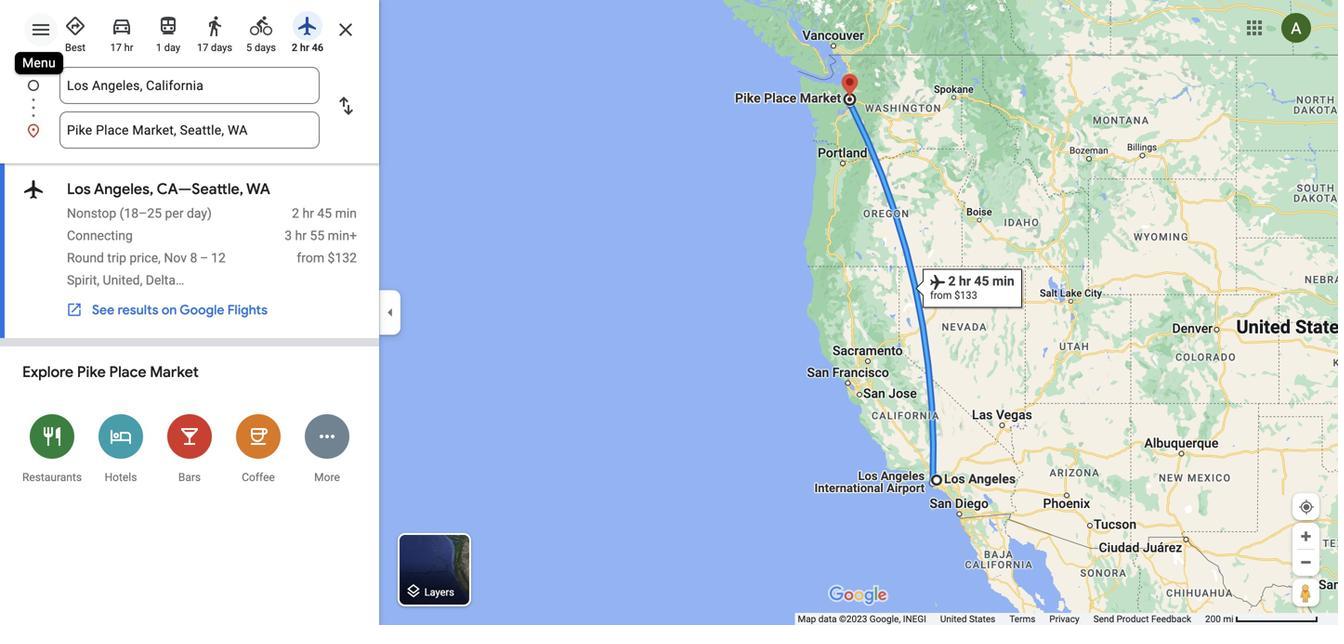 Task type: describe. For each thing, give the bounding box(es) containing it.
send product feedback button
[[1094, 614, 1192, 626]]

17 for 17 hr
[[110, 42, 122, 53]]

privacy button
[[1050, 614, 1080, 626]]

privacy
[[1050, 614, 1080, 625]]

list inside google maps element
[[0, 67, 379, 149]]

states
[[970, 614, 996, 625]]

hr for 17 hr
[[124, 42, 133, 53]]

united inside button
[[941, 614, 967, 625]]

hr for 2 hr 45 min
[[303, 206, 314, 221]]

show street view coverage image
[[1293, 579, 1320, 607]]

mi
[[1224, 614, 1234, 625]]

best
[[65, 42, 86, 53]]

(
[[120, 206, 124, 221]]

data
[[819, 614, 837, 625]]

flights image for  element
[[22, 176, 45, 203]]

delta
[[146, 273, 176, 288]]

product
[[1117, 614, 1150, 625]]

restaurants
[[22, 471, 82, 484]]

angeles,
[[94, 180, 154, 199]]

zoom in image
[[1300, 530, 1314, 544]]

flights
[[228, 302, 268, 319]]

none field the starting point los angeles, california
[[67, 67, 312, 104]]

17 days
[[197, 42, 232, 53]]

nonstop
[[67, 206, 116, 221]]

place
[[109, 363, 146, 382]]

2 , from the left
[[140, 273, 143, 288]]

2 list item from the top
[[0, 112, 379, 149]]

transit image
[[157, 15, 179, 37]]

united inside  element
[[103, 273, 140, 288]]

)
[[207, 206, 212, 221]]

wa
[[246, 180, 270, 199]]

reverse starting point and destination image
[[335, 95, 357, 117]]

on
[[162, 302, 177, 319]]

round trip price, nov 8 – 12
[[67, 251, 226, 266]]

driving image
[[111, 15, 133, 37]]

trip
[[107, 251, 126, 266]]

45
[[317, 206, 332, 221]]

layers
[[425, 587, 455, 599]]

17 hr
[[110, 42, 133, 53]]

hotels
[[105, 471, 137, 484]]

united states
[[941, 614, 996, 625]]

1 day
[[156, 42, 180, 53]]

round
[[67, 251, 104, 266]]

1 , from the left
[[97, 273, 100, 288]]

directions main content
[[0, 0, 379, 626]]

none field destination pike place market, seattle, wa
[[67, 112, 312, 149]]

46
[[312, 42, 324, 53]]

spirit
[[67, 273, 97, 288]]

best travel modes image
[[64, 15, 86, 37]]

google,
[[870, 614, 901, 625]]

day inside 1 day radio
[[164, 42, 180, 53]]

 element
[[0, 164, 379, 339]]

terms
[[1010, 614, 1036, 625]]

1
[[156, 42, 162, 53]]

2 for 2 hr 46
[[292, 42, 298, 53]]

2 hr 46
[[292, 42, 324, 53]]

google
[[180, 302, 224, 319]]

bars button
[[155, 403, 224, 495]]

3 hr 55 min +
[[285, 228, 357, 244]]

from
[[297, 251, 325, 266]]

cycling image
[[250, 15, 272, 37]]

market
[[150, 363, 199, 382]]



Task type: vqa. For each thing, say whether or not it's contained in the screenshot.
the right United
yes



Task type: locate. For each thing, give the bounding box(es) containing it.
hotels button
[[86, 403, 155, 495]]

more
[[314, 471, 340, 484]]

1 horizontal spatial ,
[[140, 273, 143, 288]]

list item down 1 day
[[0, 67, 379, 126]]

day
[[164, 42, 180, 53], [187, 206, 207, 221]]

1 horizontal spatial united
[[941, 614, 967, 625]]

see
[[92, 302, 115, 319]]

day right per
[[187, 206, 207, 221]]

17
[[110, 42, 122, 53], [197, 42, 209, 53]]

terms button
[[1010, 614, 1036, 626]]

1 none field from the top
[[67, 67, 312, 104]]

hr for 3 hr 55 min +
[[295, 228, 307, 244]]

ca—seattle,
[[157, 180, 244, 199]]

none field down the starting point los angeles, california "field"
[[67, 112, 312, 149]]

0 horizontal spatial ,
[[97, 273, 100, 288]]

5 days radio
[[242, 7, 281, 55]]

1 horizontal spatial days
[[255, 42, 276, 53]]

hr
[[124, 42, 133, 53], [300, 42, 310, 53], [303, 206, 314, 221], [295, 228, 307, 244]]

3
[[285, 228, 292, 244]]

, down the 'round'
[[97, 273, 100, 288]]

2 days from the left
[[255, 42, 276, 53]]

los
[[67, 180, 91, 199]]

footer containing map data ©2023 google, inegi
[[798, 614, 1206, 626]]

0 horizontal spatial day
[[164, 42, 180, 53]]

send product feedback
[[1094, 614, 1192, 625]]

0 horizontal spatial united
[[103, 273, 140, 288]]

bars
[[178, 471, 201, 484]]

200 mi button
[[1206, 614, 1319, 625]]

none field for 2nd list item from the top
[[67, 112, 312, 149]]

min right the 55
[[328, 228, 350, 244]]

collapse side panel image
[[380, 303, 401, 323]]

footer inside google maps element
[[798, 614, 1206, 626]]

connecting
[[67, 228, 133, 244]]

feedback
[[1152, 614, 1192, 625]]

0 horizontal spatial flights image
[[22, 176, 45, 203]]

inegi
[[904, 614, 927, 625]]

day inside  element
[[187, 206, 207, 221]]

send
[[1094, 614, 1115, 625]]

results
[[118, 302, 159, 319]]

17 down driving image
[[110, 42, 122, 53]]

flights image for 2 hr 46 radio
[[297, 15, 319, 37]]

200
[[1206, 614, 1222, 625]]


[[22, 176, 45, 203]]

1 vertical spatial 2
[[292, 206, 299, 221]]

1 list item from the top
[[0, 67, 379, 126]]

spirit , united , delta …
[[67, 273, 184, 288]]

2 hr 46 radio
[[288, 7, 327, 55]]

1 17 from the left
[[110, 42, 122, 53]]

Best radio
[[56, 7, 95, 55]]

days
[[211, 42, 232, 53], [255, 42, 276, 53]]

1 vertical spatial none field
[[67, 112, 312, 149]]

see results on google flights
[[92, 302, 268, 319]]

1 vertical spatial united
[[941, 614, 967, 625]]

1 vertical spatial flights image
[[22, 176, 45, 203]]

flights image inside  element
[[22, 176, 45, 203]]

close directions image
[[335, 19, 357, 41]]

0 vertical spatial none field
[[67, 67, 312, 104]]

17 inside radio
[[197, 42, 209, 53]]

0 vertical spatial min
[[335, 206, 357, 221]]

show your location image
[[1299, 499, 1316, 516]]

Starting point Los Angeles, California field
[[67, 74, 312, 97]]

map data ©2023 google, inegi
[[798, 614, 927, 625]]

17 down walking image
[[197, 42, 209, 53]]

0 vertical spatial day
[[164, 42, 180, 53]]

flights image containing 
[[22, 176, 45, 203]]

google maps element
[[0, 0, 1339, 626]]

days right 5 in the left of the page
[[255, 42, 276, 53]]

2 none field from the top
[[67, 112, 312, 149]]

none field for 2nd list item from the bottom of the list in the google maps element
[[67, 67, 312, 104]]

united states button
[[941, 614, 996, 626]]

0 vertical spatial flights image
[[297, 15, 319, 37]]

1 horizontal spatial 17
[[197, 42, 209, 53]]

restaurants button
[[18, 403, 86, 495]]

list item down the starting point los angeles, california "field"
[[0, 112, 379, 149]]

Destination Pike Place Market, Seattle, WA field
[[67, 119, 312, 141]]

2 left "45"
[[292, 206, 299, 221]]

map
[[798, 614, 817, 625]]

min for 55
[[328, 228, 350, 244]]

5 days
[[246, 42, 276, 53]]

1 horizontal spatial day
[[187, 206, 207, 221]]

0 vertical spatial 2
[[292, 42, 298, 53]]

from $132
[[297, 251, 357, 266]]

2 hr 45 min
[[292, 206, 357, 221]]

5
[[246, 42, 252, 53]]

8 – 12
[[190, 251, 226, 266]]

2 17 from the left
[[197, 42, 209, 53]]

flights image inside 2 hr 46 radio
[[297, 15, 319, 37]]

none field down 1 day
[[67, 67, 312, 104]]

1 days from the left
[[211, 42, 232, 53]]

2 inside  element
[[292, 206, 299, 221]]

zoom out image
[[1300, 556, 1314, 570]]

hr down driving image
[[124, 42, 133, 53]]

2
[[292, 42, 298, 53], [292, 206, 299, 221]]

hr left 46
[[300, 42, 310, 53]]

1 vertical spatial day
[[187, 206, 207, 221]]

united left states
[[941, 614, 967, 625]]

united down "trip" at the top
[[103, 273, 140, 288]]

see results on google flights link
[[57, 295, 277, 326]]

walking image
[[204, 15, 226, 37]]

flights image left los at top left
[[22, 176, 45, 203]]

…
[[176, 273, 184, 288]]

1 vertical spatial min
[[328, 228, 350, 244]]

17 inside option
[[110, 42, 122, 53]]

$132
[[328, 251, 357, 266]]

coffee button
[[224, 403, 293, 495]]

17 hr radio
[[102, 7, 141, 55]]

+
[[350, 228, 357, 244]]

footer
[[798, 614, 1206, 626]]

explore
[[22, 363, 74, 382]]

0 vertical spatial united
[[103, 273, 140, 288]]

min for 45
[[335, 206, 357, 221]]

more button
[[293, 403, 362, 495]]

hr right 3
[[295, 228, 307, 244]]

day right 1
[[164, 42, 180, 53]]

hr inside 2 hr 46 radio
[[300, 42, 310, 53]]

los angeles, ca—seattle, wa
[[67, 180, 270, 199]]

,
[[97, 273, 100, 288], [140, 273, 143, 288]]

google account: angela cha  
(angela.cha@adept.ai) image
[[1282, 13, 1312, 43]]

hr inside 17 hr option
[[124, 42, 133, 53]]

nonstop ( 18–25 per day )
[[67, 206, 212, 221]]

hr left "45"
[[303, 206, 314, 221]]

flights image
[[297, 15, 319, 37], [22, 176, 45, 203]]

days for 17 days
[[211, 42, 232, 53]]

0 horizontal spatial 17
[[110, 42, 122, 53]]

flights image up 2 hr 46
[[297, 15, 319, 37]]

united
[[103, 273, 140, 288], [941, 614, 967, 625]]

1 day radio
[[149, 7, 188, 55]]

nov
[[164, 251, 187, 266]]

price,
[[130, 251, 161, 266]]

min right "45"
[[335, 206, 357, 221]]

list item
[[0, 67, 379, 126], [0, 112, 379, 149]]

hr for 2 hr 46
[[300, 42, 310, 53]]

days down walking image
[[211, 42, 232, 53]]

, left delta
[[140, 273, 143, 288]]

list
[[0, 67, 379, 149]]

©2023
[[840, 614, 868, 625]]

per
[[165, 206, 184, 221]]

None field
[[67, 67, 312, 104], [67, 112, 312, 149]]

min
[[335, 206, 357, 221], [328, 228, 350, 244]]

days for 5 days
[[255, 42, 276, 53]]

coffee
[[242, 471, 275, 484]]

17 for 17 days
[[197, 42, 209, 53]]

2 for 2 hr 45 min
[[292, 206, 299, 221]]

1 horizontal spatial flights image
[[297, 15, 319, 37]]

0 horizontal spatial days
[[211, 42, 232, 53]]

17 days radio
[[195, 7, 234, 55]]

18–25
[[124, 206, 162, 221]]

explore pike place market
[[22, 363, 199, 382]]

2 left 46
[[292, 42, 298, 53]]

2 inside radio
[[292, 42, 298, 53]]

200 mi
[[1206, 614, 1234, 625]]

55
[[310, 228, 325, 244]]

pike
[[77, 363, 106, 382]]



